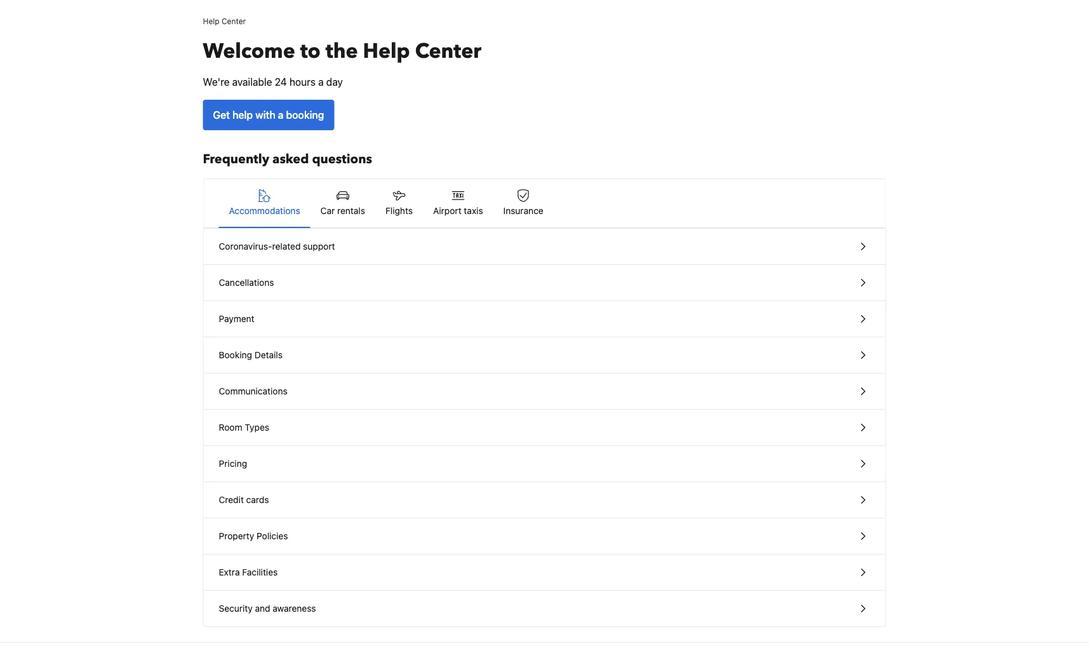 Task type: locate. For each thing, give the bounding box(es) containing it.
a inside button
[[278, 109, 284, 121]]

extra
[[219, 567, 240, 578]]

coronavirus-related support
[[219, 241, 335, 252]]

coronavirus-related support button
[[204, 229, 886, 265]]

tab list containing accommodations
[[204, 179, 886, 229]]

tab list
[[204, 179, 886, 229]]

booking
[[219, 350, 252, 360]]

credit
[[219, 495, 244, 505]]

1 vertical spatial help
[[363, 37, 410, 65]]

help
[[233, 109, 253, 121]]

1 vertical spatial a
[[278, 109, 284, 121]]

0 vertical spatial help
[[203, 17, 220, 25]]

room types
[[219, 422, 269, 433]]

get help with a booking
[[213, 109, 324, 121]]

center
[[222, 17, 246, 25], [415, 37, 482, 65]]

a
[[318, 76, 324, 88], [278, 109, 284, 121]]

flights
[[386, 206, 413, 216]]

awareness
[[273, 603, 316, 614]]

pricing button
[[204, 446, 886, 482]]

booking
[[286, 109, 324, 121]]

help up "welcome"
[[203, 17, 220, 25]]

day
[[326, 76, 343, 88]]

room types button
[[204, 410, 886, 446]]

1 vertical spatial center
[[415, 37, 482, 65]]

to
[[300, 37, 321, 65]]

questions
[[312, 151, 372, 168]]

a right 'with'
[[278, 109, 284, 121]]

cards
[[246, 495, 269, 505]]

0 vertical spatial a
[[318, 76, 324, 88]]

0 vertical spatial center
[[222, 17, 246, 25]]

available
[[232, 76, 272, 88]]

frequently asked questions
[[203, 151, 372, 168]]

help
[[203, 17, 220, 25], [363, 37, 410, 65]]

accommodations button
[[219, 179, 311, 228]]

1 horizontal spatial a
[[318, 76, 324, 88]]

flights button
[[376, 179, 423, 228]]

1 horizontal spatial help
[[363, 37, 410, 65]]

welcome
[[203, 37, 295, 65]]

booking details
[[219, 350, 283, 360]]

property policies
[[219, 531, 288, 541]]

car
[[321, 206, 335, 216]]

cancellations button
[[204, 265, 886, 301]]

0 horizontal spatial a
[[278, 109, 284, 121]]

a left the day at left top
[[318, 76, 324, 88]]

and
[[255, 603, 270, 614]]

we're available 24 hours a day
[[203, 76, 343, 88]]

help right the
[[363, 37, 410, 65]]

0 horizontal spatial help
[[203, 17, 220, 25]]



Task type: vqa. For each thing, say whether or not it's contained in the screenshot.
Car rentals button
yes



Task type: describe. For each thing, give the bounding box(es) containing it.
policies
[[257, 531, 288, 541]]

airport taxis button
[[423, 179, 494, 228]]

help center
[[203, 17, 246, 25]]

communications
[[219, 386, 288, 397]]

get help with a booking button
[[203, 100, 334, 130]]

payment
[[219, 314, 255, 324]]

details
[[255, 350, 283, 360]]

security and awareness
[[219, 603, 316, 614]]

welcome to the help center
[[203, 37, 482, 65]]

pricing
[[219, 459, 247, 469]]

extra facilities button
[[204, 555, 886, 591]]

frequently
[[203, 151, 269, 168]]

extra facilities
[[219, 567, 278, 578]]

hours
[[290, 76, 316, 88]]

credit cards button
[[204, 482, 886, 519]]

credit cards
[[219, 495, 269, 505]]

insurance button
[[494, 179, 554, 228]]

property
[[219, 531, 254, 541]]

0 horizontal spatial center
[[222, 17, 246, 25]]

accommodations
[[229, 206, 300, 216]]

related
[[272, 241, 301, 252]]

support
[[303, 241, 335, 252]]

insurance
[[504, 206, 544, 216]]

car rentals
[[321, 206, 365, 216]]

coronavirus-
[[219, 241, 272, 252]]

security and awareness button
[[204, 591, 886, 627]]

with
[[256, 109, 276, 121]]

facilities
[[242, 567, 278, 578]]

airport
[[433, 206, 462, 216]]

the
[[326, 37, 358, 65]]

payment button
[[204, 301, 886, 337]]

property policies button
[[204, 519, 886, 555]]

types
[[245, 422, 269, 433]]

asked
[[273, 151, 309, 168]]

1 horizontal spatial center
[[415, 37, 482, 65]]

we're
[[203, 76, 230, 88]]

booking details button
[[204, 337, 886, 374]]

airport taxis
[[433, 206, 483, 216]]

car rentals button
[[311, 179, 376, 228]]

taxis
[[464, 206, 483, 216]]

24
[[275, 76, 287, 88]]

cancellations
[[219, 277, 274, 288]]

rentals
[[337, 206, 365, 216]]

communications button
[[204, 374, 886, 410]]

room
[[219, 422, 242, 433]]

get
[[213, 109, 230, 121]]

security
[[219, 603, 253, 614]]



